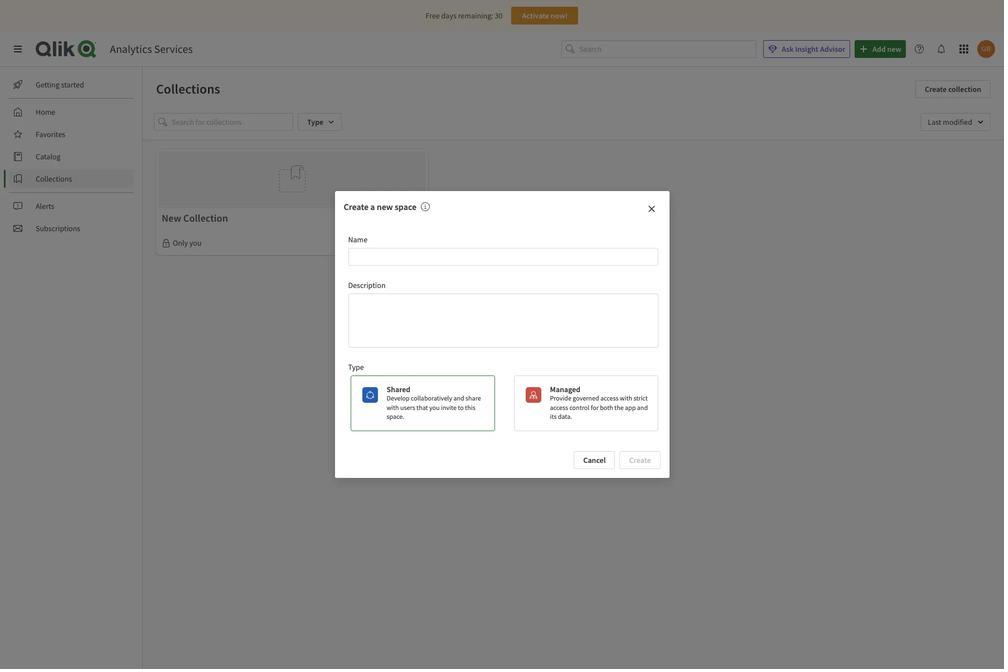 Task type: describe. For each thing, give the bounding box(es) containing it.
0 horizontal spatial you
[[190, 238, 202, 248]]

last modified image
[[921, 113, 991, 131]]

alerts
[[36, 201, 54, 211]]

you inside shared develop collaboratively and share with users that you invite to this space.
[[429, 404, 440, 412]]

1 vertical spatial access
[[550, 404, 568, 412]]

type
[[348, 362, 364, 373]]

catalog
[[36, 152, 61, 162]]

1 horizontal spatial collections
[[156, 80, 220, 98]]

getting
[[36, 80, 60, 90]]

develop
[[387, 394, 410, 403]]

getting started link
[[9, 76, 134, 94]]

close sidebar menu image
[[13, 45, 22, 54]]

provide
[[550, 394, 572, 403]]

Name text field
[[348, 248, 658, 266]]

favorites link
[[9, 125, 134, 143]]

ask
[[782, 44, 794, 54]]

navigation pane element
[[0, 71, 142, 242]]

create for create collection
[[925, 84, 947, 94]]

analytics
[[110, 42, 152, 56]]

space
[[395, 201, 417, 212]]

home
[[36, 107, 55, 117]]

new
[[162, 212, 181, 225]]

days
[[442, 11, 457, 21]]

Search for collections text field
[[172, 113, 293, 131]]

a
[[371, 201, 375, 212]]

collections inside navigation pane element
[[36, 174, 72, 184]]

only you
[[173, 238, 202, 248]]

activate
[[522, 11, 549, 21]]

analytics services element
[[110, 42, 193, 56]]

with inside shared develop collaboratively and share with users that you invite to this space.
[[387, 404, 399, 412]]

share
[[466, 394, 481, 403]]

started
[[61, 80, 84, 90]]

create for create a new space
[[344, 201, 369, 212]]

collections link
[[9, 170, 134, 188]]

favorites
[[36, 129, 65, 139]]

data.
[[558, 413, 572, 421]]

searchbar element
[[562, 40, 757, 58]]

managed provide governed access with strict access control for both the app and its data.
[[550, 385, 648, 421]]

that
[[417, 404, 428, 412]]

new
[[377, 201, 393, 212]]

both
[[600, 404, 613, 412]]

and inside managed provide governed access with strict access control for both the app and its data.
[[637, 404, 648, 412]]

services
[[154, 42, 193, 56]]

only
[[173, 238, 188, 248]]

collaboratively
[[411, 394, 452, 403]]

now!
[[551, 11, 568, 21]]

remove collection from home image
[[350, 239, 359, 248]]

invite
[[441, 404, 457, 412]]

Description text field
[[348, 294, 658, 348]]

cancel button
[[574, 452, 615, 470]]



Task type: vqa. For each thing, say whether or not it's contained in the screenshot.
Creator
no



Task type: locate. For each thing, give the bounding box(es) containing it.
governed
[[573, 394, 599, 403]]

create inside dialog
[[344, 201, 369, 212]]

0 vertical spatial you
[[190, 238, 202, 248]]

collections down catalog on the top
[[36, 174, 72, 184]]

to
[[458, 404, 464, 412]]

its
[[550, 413, 557, 421]]

Search text field
[[580, 40, 757, 58]]

create a new space
[[344, 201, 417, 212]]

subscriptions link
[[9, 220, 134, 238]]

insight
[[796, 44, 819, 54]]

with inside managed provide governed access with strict access control for both the app and its data.
[[620, 394, 633, 403]]

1 horizontal spatial with
[[620, 394, 633, 403]]

1 horizontal spatial you
[[429, 404, 440, 412]]

and up to at the bottom left of page
[[454, 394, 464, 403]]

0 vertical spatial and
[[454, 394, 464, 403]]

0 vertical spatial with
[[620, 394, 633, 403]]

access up the both
[[601, 394, 619, 403]]

0 horizontal spatial with
[[387, 404, 399, 412]]

the
[[615, 404, 624, 412]]

collection
[[183, 212, 228, 225]]

1 vertical spatial create
[[344, 201, 369, 212]]

description
[[348, 280, 386, 291]]

for
[[591, 404, 599, 412]]

1 horizontal spatial create
[[925, 84, 947, 94]]

0 horizontal spatial create
[[344, 201, 369, 212]]

managed
[[550, 385, 581, 395]]

option group containing shared
[[346, 376, 658, 432]]

free
[[426, 11, 440, 21]]

getting started
[[36, 80, 84, 90]]

advisor
[[820, 44, 846, 54]]

0 vertical spatial create
[[925, 84, 947, 94]]

and down 'strict'
[[637, 404, 648, 412]]

home link
[[9, 103, 134, 121]]

with
[[620, 394, 633, 403], [387, 404, 399, 412]]

control
[[570, 404, 590, 412]]

activate now!
[[522, 11, 568, 21]]

create left a
[[344, 201, 369, 212]]

0 vertical spatial access
[[601, 394, 619, 403]]

analytics services
[[110, 42, 193, 56]]

shared develop collaboratively and share with users that you invite to this space.
[[387, 385, 481, 421]]

shared
[[387, 385, 411, 395]]

and inside shared develop collaboratively and share with users that you invite to this space.
[[454, 394, 464, 403]]

access
[[601, 394, 619, 403], [550, 404, 568, 412]]

0 vertical spatial collections
[[156, 80, 220, 98]]

ask insight advisor
[[782, 44, 846, 54]]

free days remaining: 30
[[426, 11, 503, 21]]

1 vertical spatial with
[[387, 404, 399, 412]]

this
[[465, 404, 476, 412]]

you down collaboratively
[[429, 404, 440, 412]]

0 horizontal spatial access
[[550, 404, 568, 412]]

filters region
[[143, 104, 1005, 140]]

create collection button
[[916, 80, 991, 98]]

1 vertical spatial and
[[637, 404, 648, 412]]

collections
[[156, 80, 220, 98], [36, 174, 72, 184]]

catalog link
[[9, 148, 134, 166]]

create
[[925, 84, 947, 94], [344, 201, 369, 212]]

cancel
[[584, 456, 606, 466]]

strict
[[634, 394, 648, 403]]

0 horizontal spatial and
[[454, 394, 464, 403]]

space.
[[387, 413, 405, 421]]

collection
[[949, 84, 982, 94]]

you
[[190, 238, 202, 248], [429, 404, 440, 412]]

30
[[495, 11, 503, 21]]

remaining:
[[458, 11, 493, 21]]

create inside button
[[925, 84, 947, 94]]

app
[[625, 404, 636, 412]]

you right only
[[190, 238, 202, 248]]

1 vertical spatial collections
[[36, 174, 72, 184]]

1 vertical spatial you
[[429, 404, 440, 412]]

create a new space dialog
[[335, 191, 670, 479]]

with up app
[[620, 394, 633, 403]]

name
[[348, 235, 368, 245]]

ask insight advisor button
[[764, 40, 851, 58]]

collections down services
[[156, 80, 220, 98]]

subscriptions
[[36, 224, 80, 234]]

close image
[[647, 205, 656, 213]]

users
[[401, 404, 415, 412]]

create left collection
[[925, 84, 947, 94]]

with up 'space.' at bottom
[[387, 404, 399, 412]]

new collection
[[162, 212, 228, 225]]

1 horizontal spatial and
[[637, 404, 648, 412]]

alerts link
[[9, 197, 134, 215]]

0 horizontal spatial collections
[[36, 174, 72, 184]]

1 horizontal spatial access
[[601, 394, 619, 403]]

and
[[454, 394, 464, 403], [637, 404, 648, 412]]

activate now! link
[[512, 7, 579, 25]]

create collection
[[925, 84, 982, 94]]

option group inside create a new space dialog
[[346, 376, 658, 432]]

access down provide
[[550, 404, 568, 412]]

option group
[[346, 376, 658, 432]]



